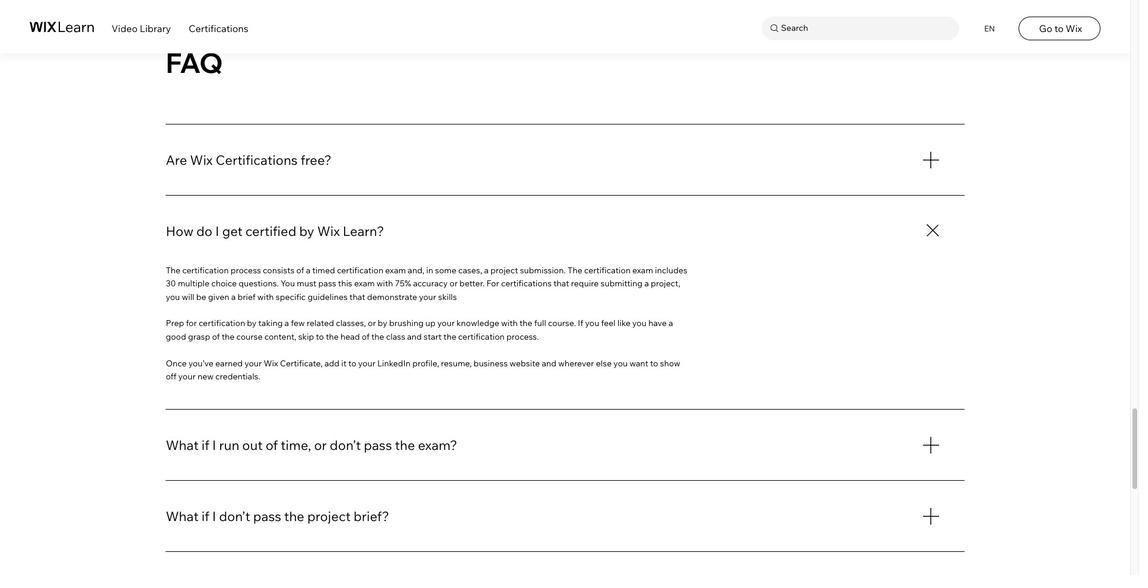 Task type: describe. For each thing, give the bounding box(es) containing it.
start
[[424, 332, 442, 342]]

0 horizontal spatial by
[[247, 318, 257, 329]]

1 vertical spatial pass
[[364, 437, 392, 454]]

certification up the multiple on the left
[[182, 265, 229, 276]]

free?
[[301, 152, 332, 168]]

menu bar containing video library
[[0, 0, 1130, 54]]

with inside prep for certification by taking a few related classes, or by brushing up your knowledge with the full course. if you feel like you have a good grasp of the course content, skip to the head of the class and start the certification process.
[[501, 318, 518, 329]]

1 horizontal spatial by
[[299, 223, 314, 240]]

credentials.
[[215, 371, 260, 382]]

you inside once you've earned your wix certificate, add it to your linkedin profile, resume, business website and wherever else you want to show off your new credentials.
[[614, 358, 628, 369]]

learn?
[[343, 223, 384, 240]]

earned
[[215, 358, 243, 369]]

time,
[[281, 437, 311, 454]]

what for what if i run out of time, or don't pass the exam?
[[166, 437, 199, 454]]

certifications link
[[189, 22, 248, 34]]

your right off
[[178, 371, 196, 382]]

a left few
[[285, 318, 289, 329]]

wherever
[[558, 358, 594, 369]]

course.
[[548, 318, 576, 329]]

of right head
[[362, 332, 370, 342]]

demonstrate
[[367, 292, 417, 302]]

certification down knowledge
[[458, 332, 505, 342]]

like
[[618, 318, 631, 329]]

certifications
[[501, 278, 552, 289]]

i for get
[[215, 223, 219, 240]]

require
[[571, 278, 599, 289]]

pass inside the certification process consists of a timed certification exam and, in some cases, a project submission. the certification exam includes 30 multiple choice questions. you must pass this exam with 75% accuracy or better. for certifications that require submitting a project, you will be given a brief with specific guidelines that demonstrate your skills
[[318, 278, 336, 289]]

wix inside go to wix link
[[1066, 22, 1082, 34]]

2 horizontal spatial by
[[378, 318, 387, 329]]

library
[[140, 22, 171, 34]]

business
[[474, 358, 508, 369]]

head
[[341, 332, 360, 342]]

1 horizontal spatial with
[[377, 278, 393, 289]]

1 horizontal spatial exam
[[385, 265, 406, 276]]

you've
[[188, 358, 214, 369]]

brief
[[238, 292, 256, 302]]

accuracy
[[413, 278, 448, 289]]

en button
[[977, 16, 1001, 40]]

be
[[196, 292, 206, 302]]

will
[[182, 292, 194, 302]]

skip
[[298, 332, 314, 342]]

0 vertical spatial that
[[554, 278, 569, 289]]

go to wix link
[[1019, 16, 1101, 40]]

linkedin
[[377, 358, 411, 369]]

and inside prep for certification by taking a few related classes, or by brushing up your knowledge with the full course. if you feel like you have a good grasp of the course content, skip to the head of the class and start the certification process.
[[407, 332, 422, 342]]

cases,
[[458, 265, 482, 276]]

process.
[[507, 332, 539, 342]]

and inside once you've earned your wix certificate, add it to your linkedin profile, resume, business website and wherever else you want to show off your new credentials.
[[542, 358, 556, 369]]

Search text field
[[778, 21, 956, 36]]

better.
[[460, 278, 485, 289]]

a left "brief"
[[231, 292, 236, 302]]

timed
[[312, 265, 335, 276]]

75%
[[395, 278, 411, 289]]

0 vertical spatial don't
[[330, 437, 361, 454]]

course
[[236, 332, 263, 342]]

go
[[1039, 22, 1053, 34]]

want
[[630, 358, 648, 369]]

video library
[[112, 22, 171, 34]]

1 vertical spatial certifications
[[216, 152, 298, 168]]

submission.
[[520, 265, 566, 276]]

video library link
[[112, 22, 171, 34]]

website
[[510, 358, 540, 369]]

you inside the certification process consists of a timed certification exam and, in some cases, a project submission. the certification exam includes 30 multiple choice questions. you must pass this exam with 75% accuracy or better. for certifications that require submitting a project, you will be given a brief with specific guidelines that demonstrate your skills
[[166, 292, 180, 302]]

some
[[435, 265, 456, 276]]

and,
[[408, 265, 424, 276]]

how do i get certified by wix learn?
[[166, 223, 384, 240]]

2 vertical spatial pass
[[253, 509, 281, 525]]

0 horizontal spatial or
[[314, 437, 327, 454]]

a up for
[[484, 265, 489, 276]]

en
[[984, 24, 995, 33]]

project inside the certification process consists of a timed certification exam and, in some cases, a project submission. the certification exam includes 30 multiple choice questions. you must pass this exam with 75% accuracy or better. for certifications that require submitting a project, you will be given a brief with specific guidelines that demonstrate your skills
[[491, 265, 518, 276]]

30
[[166, 278, 176, 289]]

video
[[112, 22, 138, 34]]

certifications inside menu bar
[[189, 22, 248, 34]]

for
[[487, 278, 499, 289]]

few
[[291, 318, 305, 329]]

for
[[186, 318, 197, 329]]

resume,
[[441, 358, 472, 369]]

do
[[196, 223, 212, 240]]

you right like
[[632, 318, 647, 329]]

i for run
[[212, 437, 216, 454]]

out
[[242, 437, 263, 454]]

of inside the certification process consists of a timed certification exam and, in some cases, a project submission. the certification exam includes 30 multiple choice questions. you must pass this exam with 75% accuracy or better. for certifications that require submitting a project, you will be given a brief with specific guidelines that demonstrate your skills
[[296, 265, 304, 276]]

guidelines
[[308, 292, 348, 302]]

wix right are
[[190, 152, 213, 168]]

wix left learn?
[[317, 223, 340, 240]]

add
[[325, 358, 339, 369]]

exam?
[[418, 437, 457, 454]]

2 horizontal spatial exam
[[633, 265, 653, 276]]

run
[[219, 437, 239, 454]]

prep
[[166, 318, 184, 329]]

classes,
[[336, 318, 366, 329]]

this
[[338, 278, 352, 289]]

off
[[166, 371, 176, 382]]

get
[[222, 223, 243, 240]]

to inside prep for certification by taking a few related classes, or by brushing up your knowledge with the full course. if you feel like you have a good grasp of the course content, skip to the head of the class and start the certification process.
[[316, 332, 324, 342]]

once
[[166, 358, 187, 369]]

full
[[534, 318, 546, 329]]



Task type: vqa. For each thing, say whether or not it's contained in the screenshot.
wix studio
no



Task type: locate. For each thing, give the bounding box(es) containing it.
pass
[[318, 278, 336, 289], [364, 437, 392, 454], [253, 509, 281, 525]]

0 vertical spatial what
[[166, 437, 199, 454]]

if
[[578, 318, 583, 329]]

1 vertical spatial i
[[212, 437, 216, 454]]

are
[[166, 152, 187, 168]]

show
[[660, 358, 681, 369]]

menu bar
[[0, 0, 1130, 54]]

project left brief?
[[307, 509, 351, 525]]

1 horizontal spatial that
[[554, 278, 569, 289]]

project up for
[[491, 265, 518, 276]]

of up must
[[296, 265, 304, 276]]

2 vertical spatial i
[[212, 509, 216, 525]]

questions.
[[239, 278, 279, 289]]

grasp
[[188, 332, 210, 342]]

0 horizontal spatial that
[[350, 292, 365, 302]]

2 what from the top
[[166, 509, 199, 525]]

0 horizontal spatial and
[[407, 332, 422, 342]]

by up class
[[378, 318, 387, 329]]

up
[[425, 318, 436, 329]]

if
[[202, 437, 209, 454], [202, 509, 209, 525]]

1 vertical spatial project
[[307, 509, 351, 525]]

if for run
[[202, 437, 209, 454]]

the
[[166, 265, 180, 276], [568, 265, 582, 276]]

of right grasp
[[212, 332, 220, 342]]

you
[[166, 292, 180, 302], [585, 318, 599, 329], [632, 318, 647, 329], [614, 358, 628, 369]]

exam
[[385, 265, 406, 276], [633, 265, 653, 276], [354, 278, 375, 289]]

i for don't
[[212, 509, 216, 525]]

project,
[[651, 278, 680, 289]]

to inside menu bar
[[1055, 22, 1064, 34]]

a left the project,
[[644, 278, 649, 289]]

0 vertical spatial project
[[491, 265, 518, 276]]

have
[[648, 318, 667, 329]]

content,
[[264, 332, 296, 342]]

project
[[491, 265, 518, 276], [307, 509, 351, 525]]

0 vertical spatial pass
[[318, 278, 336, 289]]

once you've earned your wix certificate, add it to your linkedin profile, resume, business website and wherever else you want to show off your new credentials.
[[166, 358, 681, 382]]

1 horizontal spatial pass
[[318, 278, 336, 289]]

brushing
[[389, 318, 424, 329]]

1 horizontal spatial the
[[568, 265, 582, 276]]

or right classes,
[[368, 318, 376, 329]]

with
[[377, 278, 393, 289], [257, 292, 274, 302], [501, 318, 518, 329]]

2 if from the top
[[202, 509, 209, 525]]

if for don't
[[202, 509, 209, 525]]

1 vertical spatial what
[[166, 509, 199, 525]]

are wix certifications free?
[[166, 152, 332, 168]]

1 vertical spatial with
[[257, 292, 274, 302]]

to down the related
[[316, 332, 324, 342]]

go to wix
[[1039, 22, 1082, 34]]

2 horizontal spatial or
[[450, 278, 458, 289]]

your up 'credentials.'
[[245, 358, 262, 369]]

2 vertical spatial or
[[314, 437, 327, 454]]

of right out
[[266, 437, 278, 454]]

or right time,
[[314, 437, 327, 454]]

what if i don't pass the project brief?
[[166, 509, 389, 525]]

2 vertical spatial with
[[501, 318, 518, 329]]

your inside the certification process consists of a timed certification exam and, in some cases, a project submission. the certification exam includes 30 multiple choice questions. you must pass this exam with 75% accuracy or better. for certifications that require submitting a project, you will be given a brief with specific guidelines that demonstrate your skills
[[419, 292, 436, 302]]

or
[[450, 278, 458, 289], [368, 318, 376, 329], [314, 437, 327, 454]]

prep for certification by taking a few related classes, or by brushing up your knowledge with the full course. if you feel like you have a good grasp of the course content, skip to the head of the class and start the certification process.
[[166, 318, 673, 342]]

or inside the certification process consists of a timed certification exam and, in some cases, a project submission. the certification exam includes 30 multiple choice questions. you must pass this exam with 75% accuracy or better. for certifications that require submitting a project, you will be given a brief with specific guidelines that demonstrate your skills
[[450, 278, 458, 289]]

2 horizontal spatial with
[[501, 318, 518, 329]]

exam right this
[[354, 278, 375, 289]]

1 horizontal spatial don't
[[330, 437, 361, 454]]

a
[[306, 265, 311, 276], [484, 265, 489, 276], [644, 278, 649, 289], [231, 292, 236, 302], [285, 318, 289, 329], [669, 318, 673, 329]]

wix down content,
[[264, 358, 278, 369]]

and
[[407, 332, 422, 342], [542, 358, 556, 369]]

related
[[307, 318, 334, 329]]

certificate,
[[280, 358, 323, 369]]

0 horizontal spatial the
[[166, 265, 180, 276]]

that down this
[[350, 292, 365, 302]]

feel
[[601, 318, 616, 329]]

0 vertical spatial with
[[377, 278, 393, 289]]

you down the 30
[[166, 292, 180, 302]]

by up course
[[247, 318, 257, 329]]

submitting
[[601, 278, 643, 289]]

to right go
[[1055, 22, 1064, 34]]

the up the require
[[568, 265, 582, 276]]

specific
[[276, 292, 306, 302]]

0 vertical spatial if
[[202, 437, 209, 454]]

consists
[[263, 265, 295, 276]]

certification
[[182, 265, 229, 276], [337, 265, 383, 276], [584, 265, 631, 276], [199, 318, 245, 329], [458, 332, 505, 342]]

1 vertical spatial don't
[[219, 509, 250, 525]]

a right have
[[669, 318, 673, 329]]

and down brushing
[[407, 332, 422, 342]]

certification up grasp
[[199, 318, 245, 329]]

good
[[166, 332, 186, 342]]

0 horizontal spatial with
[[257, 292, 274, 302]]

you
[[281, 278, 295, 289]]

to right it in the left bottom of the page
[[348, 358, 356, 369]]

1 horizontal spatial and
[[542, 358, 556, 369]]

0 horizontal spatial don't
[[219, 509, 250, 525]]

it
[[341, 358, 347, 369]]

given
[[208, 292, 229, 302]]

with up demonstrate
[[377, 278, 393, 289]]

certification up this
[[337, 265, 383, 276]]

your right it in the left bottom of the page
[[358, 358, 376, 369]]

exam up submitting
[[633, 265, 653, 276]]

what
[[166, 437, 199, 454], [166, 509, 199, 525]]

knowledge
[[457, 318, 499, 329]]

0 horizontal spatial exam
[[354, 278, 375, 289]]

don't
[[330, 437, 361, 454], [219, 509, 250, 525]]

0 vertical spatial or
[[450, 278, 458, 289]]

new
[[198, 371, 214, 382]]

exam up 75%
[[385, 265, 406, 276]]

1 if from the top
[[202, 437, 209, 454]]

1 horizontal spatial or
[[368, 318, 376, 329]]

profile,
[[412, 358, 439, 369]]

the up the 30
[[166, 265, 180, 276]]

your right "up"
[[437, 318, 455, 329]]

that down 'submission.'
[[554, 278, 569, 289]]

faq
[[166, 46, 223, 80]]

you right if
[[585, 318, 599, 329]]

wix right go
[[1066, 22, 1082, 34]]

multiple
[[178, 278, 209, 289]]

your
[[419, 292, 436, 302], [437, 318, 455, 329], [245, 358, 262, 369], [358, 358, 376, 369], [178, 371, 196, 382]]

1 the from the left
[[166, 265, 180, 276]]

certification up submitting
[[584, 265, 631, 276]]

your inside prep for certification by taking a few related classes, or by brushing up your knowledge with the full course. if you feel like you have a good grasp of the course content, skip to the head of the class and start the certification process.
[[437, 318, 455, 329]]

the certification process consists of a timed certification exam and, in some cases, a project submission. the certification exam includes 30 multiple choice questions. you must pass this exam with 75% accuracy or better. for certifications that require submitting a project, you will be given a brief with specific guidelines that demonstrate your skills
[[166, 265, 688, 302]]

2 the from the left
[[568, 265, 582, 276]]

or inside prep for certification by taking a few related classes, or by brushing up your knowledge with the full course. if you feel like you have a good grasp of the course content, skip to the head of the class and start the certification process.
[[368, 318, 376, 329]]

what if i run out of time, or don't pass the exam?
[[166, 437, 457, 454]]

includes
[[655, 265, 688, 276]]

how
[[166, 223, 194, 240]]

by right certified
[[299, 223, 314, 240]]

0 horizontal spatial pass
[[253, 509, 281, 525]]

or up skills
[[450, 278, 458, 289]]

class
[[386, 332, 405, 342]]

skills
[[438, 292, 457, 302]]

brief?
[[354, 509, 389, 525]]

0 horizontal spatial project
[[307, 509, 351, 525]]

else
[[596, 358, 612, 369]]

taking
[[258, 318, 283, 329]]

0 vertical spatial and
[[407, 332, 422, 342]]

0 vertical spatial certifications
[[189, 22, 248, 34]]

and right website
[[542, 358, 556, 369]]

1 what from the top
[[166, 437, 199, 454]]

the
[[520, 318, 532, 329], [222, 332, 235, 342], [326, 332, 339, 342], [371, 332, 384, 342], [444, 332, 456, 342], [395, 437, 415, 454], [284, 509, 304, 525]]

your down the accuracy
[[419, 292, 436, 302]]

choice
[[211, 278, 237, 289]]

2 horizontal spatial pass
[[364, 437, 392, 454]]

certifications
[[189, 22, 248, 34], [216, 152, 298, 168]]

you right else
[[614, 358, 628, 369]]

0 vertical spatial i
[[215, 223, 219, 240]]

certified
[[245, 223, 296, 240]]

what for what if i don't pass the project brief?
[[166, 509, 199, 525]]

with down questions.
[[257, 292, 274, 302]]

a up must
[[306, 265, 311, 276]]

1 vertical spatial that
[[350, 292, 365, 302]]

to right want
[[650, 358, 658, 369]]

1 vertical spatial or
[[368, 318, 376, 329]]

with up the process.
[[501, 318, 518, 329]]

1 vertical spatial and
[[542, 358, 556, 369]]

1 horizontal spatial project
[[491, 265, 518, 276]]

wix inside once you've earned your wix certificate, add it to your linkedin profile, resume, business website and wherever else you want to show off your new credentials.
[[264, 358, 278, 369]]

must
[[297, 278, 316, 289]]

by
[[299, 223, 314, 240], [247, 318, 257, 329], [378, 318, 387, 329]]

in
[[426, 265, 433, 276]]

1 vertical spatial if
[[202, 509, 209, 525]]



